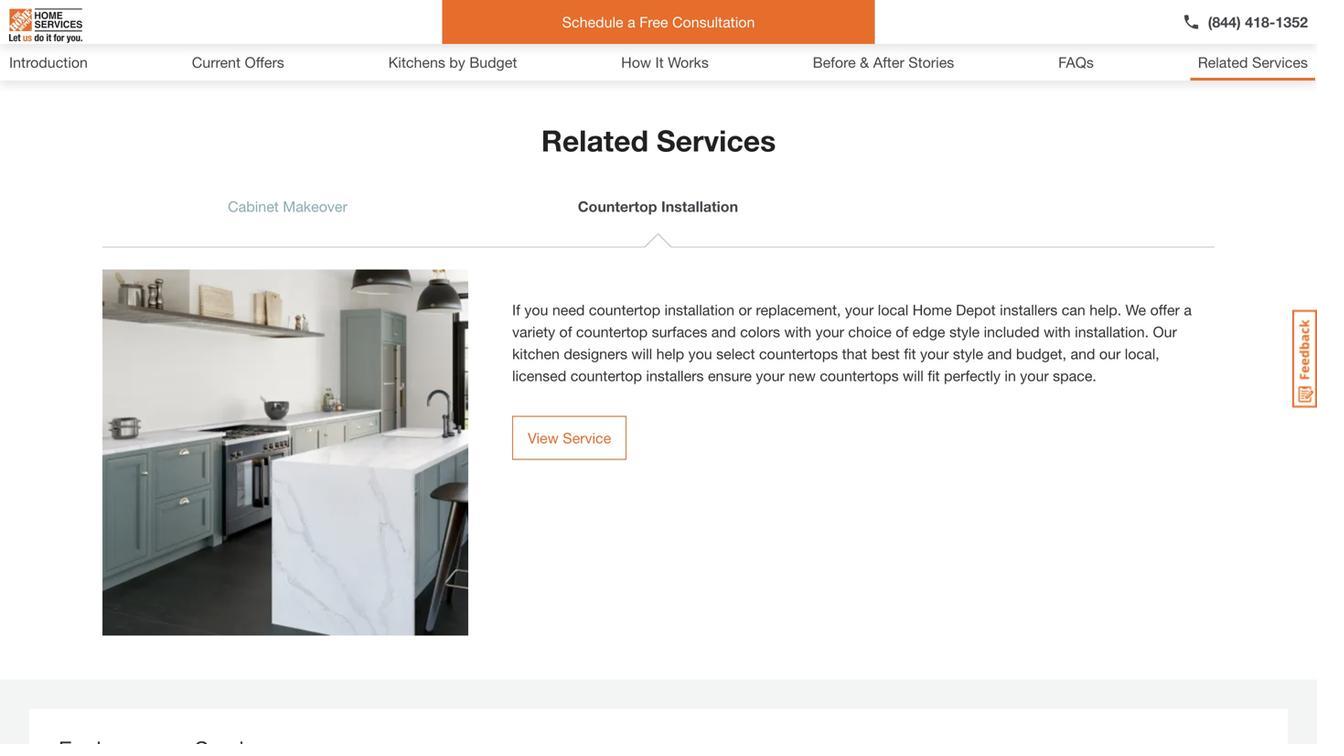 Task type: describe. For each thing, give the bounding box(es) containing it.
if
[[512, 301, 521, 319]]

0 horizontal spatial related services
[[542, 123, 776, 158]]

0 vertical spatial installers
[[1000, 301, 1058, 319]]

by
[[450, 54, 466, 71]]

1 vertical spatial countertops
[[820, 367, 899, 385]]

or
[[739, 301, 752, 319]]

home
[[913, 301, 952, 319]]

do it for you logo image
[[9, 1, 82, 50]]

before & after stories
[[813, 54, 955, 71]]

your up that
[[816, 323, 845, 341]]

introduction
[[9, 54, 88, 71]]

our
[[1154, 323, 1178, 341]]

cabinet
[[228, 198, 279, 215]]

makeover
[[283, 198, 348, 215]]

kitchens by budget
[[389, 54, 517, 71]]

2 horizontal spatial and
[[1071, 345, 1096, 363]]

2 with from the left
[[1044, 323, 1071, 341]]

edge
[[913, 323, 946, 341]]

help
[[657, 345, 685, 363]]

(844)
[[1209, 13, 1242, 31]]

1 of from the left
[[560, 323, 572, 341]]

418-
[[1246, 13, 1276, 31]]

ensure
[[708, 367, 752, 385]]

depot
[[956, 301, 996, 319]]

how
[[622, 54, 652, 71]]

1 with from the left
[[785, 323, 812, 341]]

free
[[640, 13, 669, 31]]

that
[[843, 345, 868, 363]]

current
[[192, 54, 241, 71]]

countertop
[[578, 198, 658, 215]]

schedule
[[562, 13, 624, 31]]

our
[[1100, 345, 1121, 363]]

before
[[813, 54, 856, 71]]

0 vertical spatial countertops
[[760, 345, 838, 363]]

1 vertical spatial style
[[953, 345, 984, 363]]

0 horizontal spatial and
[[712, 323, 736, 341]]

select
[[717, 345, 755, 363]]

kitchen
[[512, 345, 560, 363]]

consultation
[[673, 13, 755, 31]]

your up choice
[[846, 301, 874, 319]]

service
[[563, 429, 612, 447]]



Task type: vqa. For each thing, say whether or not it's contained in the screenshot.
topmost SERVICES
yes



Task type: locate. For each thing, give the bounding box(es) containing it.
0 horizontal spatial of
[[560, 323, 572, 341]]

1 horizontal spatial installers
[[1000, 301, 1058, 319]]

1 horizontal spatial will
[[903, 367, 924, 385]]

1 horizontal spatial fit
[[928, 367, 940, 385]]

budget
[[470, 54, 517, 71]]

style
[[950, 323, 980, 341], [953, 345, 984, 363]]

countertops down that
[[820, 367, 899, 385]]

1 horizontal spatial a
[[1185, 301, 1192, 319]]

with up 'budget,'
[[1044, 323, 1071, 341]]

how it works
[[622, 54, 709, 71]]

will down "edge"
[[903, 367, 924, 385]]

works
[[668, 54, 709, 71]]

offer
[[1151, 301, 1180, 319]]

offers
[[245, 54, 284, 71]]

2 vertical spatial countertop
[[571, 367, 642, 385]]

your down 'budget,'
[[1021, 367, 1049, 385]]

1 vertical spatial countertop
[[576, 323, 648, 341]]

0 horizontal spatial related
[[542, 123, 649, 158]]

your
[[846, 301, 874, 319], [816, 323, 845, 341], [921, 345, 949, 363], [756, 367, 785, 385], [1021, 367, 1049, 385]]

(844) 418-1352 link
[[1183, 11, 1309, 33]]

(844) 418-1352
[[1209, 13, 1309, 31]]

style up perfectly
[[953, 345, 984, 363]]

your left new
[[756, 367, 785, 385]]

can
[[1062, 301, 1086, 319]]

kitchens
[[389, 54, 446, 71]]

related services up the countertop installation
[[542, 123, 776, 158]]

1 horizontal spatial of
[[896, 323, 909, 341]]

0 vertical spatial style
[[950, 323, 980, 341]]

related services
[[1199, 54, 1309, 71], [542, 123, 776, 158]]

a right the offer
[[1185, 301, 1192, 319]]

1 horizontal spatial you
[[689, 345, 713, 363]]

view
[[528, 429, 559, 447]]

local,
[[1125, 345, 1160, 363]]

and up select
[[712, 323, 736, 341]]

of down local
[[896, 323, 909, 341]]

new
[[789, 367, 816, 385]]

related services down (844) 418-1352
[[1199, 54, 1309, 71]]

installation
[[662, 198, 739, 215]]

need
[[553, 301, 585, 319]]

&
[[860, 54, 870, 71]]

1352
[[1276, 13, 1309, 31]]

schedule a free consultation
[[562, 13, 755, 31]]

and up in
[[988, 345, 1013, 363]]

surfaces
[[652, 323, 708, 341]]

0 horizontal spatial a
[[628, 13, 636, 31]]

budget,
[[1017, 345, 1067, 363]]

services
[[1253, 54, 1309, 71], [657, 123, 776, 158]]

installers up included
[[1000, 301, 1058, 319]]

space.
[[1053, 367, 1097, 385]]

fit right best
[[904, 345, 917, 363]]

will left help
[[632, 345, 653, 363]]

of down need
[[560, 323, 572, 341]]

faqs
[[1059, 54, 1094, 71]]

1 vertical spatial installers
[[646, 367, 704, 385]]

1 vertical spatial will
[[903, 367, 924, 385]]

after
[[874, 54, 905, 71]]

0 vertical spatial countertop
[[589, 301, 661, 319]]

will
[[632, 345, 653, 363], [903, 367, 924, 385]]

fit
[[904, 345, 917, 363], [928, 367, 940, 385]]

related down (844)
[[1199, 54, 1249, 71]]

fit left perfectly
[[928, 367, 940, 385]]

style down depot at the top right
[[950, 323, 980, 341]]

0 horizontal spatial fit
[[904, 345, 917, 363]]

1 vertical spatial related services
[[542, 123, 776, 158]]

0 vertical spatial services
[[1253, 54, 1309, 71]]

variety
[[512, 323, 556, 341]]

installation
[[665, 301, 735, 319]]

0 horizontal spatial services
[[657, 123, 776, 158]]

1 horizontal spatial related
[[1199, 54, 1249, 71]]

of
[[560, 323, 572, 341], [896, 323, 909, 341]]

1 vertical spatial fit
[[928, 367, 940, 385]]

1 horizontal spatial services
[[1253, 54, 1309, 71]]

countertop installation
[[578, 198, 739, 215]]

a left the free
[[628, 13, 636, 31]]

replacement,
[[756, 301, 841, 319]]

countertops up new
[[760, 345, 838, 363]]

view service link
[[512, 416, 627, 460]]

in
[[1005, 367, 1017, 385]]

colors
[[741, 323, 781, 341]]

0 vertical spatial you
[[525, 301, 549, 319]]

installers
[[1000, 301, 1058, 319], [646, 367, 704, 385]]

a inside if you need countertop installation or replacement, your local home depot installers can help. we offer a variety of countertop surfaces and colors with your choice of edge style included with installation. our kitchen designers will help you select countertops that best fit your style and budget, and our local, licensed countertop installers ensure your new countertops will fit perfectly in your space.
[[1185, 301, 1192, 319]]

feedback link image
[[1293, 309, 1318, 408]]

you right help
[[689, 345, 713, 363]]

0 horizontal spatial with
[[785, 323, 812, 341]]

1 vertical spatial services
[[657, 123, 776, 158]]

0 vertical spatial related services
[[1199, 54, 1309, 71]]

help.
[[1090, 301, 1122, 319]]

a inside button
[[628, 13, 636, 31]]

services up installation
[[657, 123, 776, 158]]

1 vertical spatial related
[[542, 123, 649, 158]]

0 horizontal spatial installers
[[646, 367, 704, 385]]

current offers
[[192, 54, 284, 71]]

view service
[[528, 429, 612, 447]]

licensed
[[512, 367, 567, 385]]

designers
[[564, 345, 628, 363]]

countertops
[[760, 345, 838, 363], [820, 367, 899, 385]]

you
[[525, 301, 549, 319], [689, 345, 713, 363]]

with
[[785, 323, 812, 341], [1044, 323, 1071, 341]]

local
[[878, 301, 909, 319]]

if you need countertop installation or replacement, your local home depot installers can help. we offer a variety of countertop surfaces and colors with your choice of edge style included with installation. our kitchen designers will help you select countertops that best fit your style and budget, and our local, licensed countertop installers ensure your new countertops will fit perfectly in your space.
[[512, 301, 1192, 385]]

and
[[712, 323, 736, 341], [988, 345, 1013, 363], [1071, 345, 1096, 363]]

a
[[628, 13, 636, 31], [1185, 301, 1192, 319]]

stories
[[909, 54, 955, 71]]

1 horizontal spatial related services
[[1199, 54, 1309, 71]]

we
[[1126, 301, 1147, 319]]

0 horizontal spatial you
[[525, 301, 549, 319]]

perfectly
[[944, 367, 1001, 385]]

1 horizontal spatial and
[[988, 345, 1013, 363]]

you right if
[[525, 301, 549, 319]]

0 horizontal spatial will
[[632, 345, 653, 363]]

1 vertical spatial a
[[1185, 301, 1192, 319]]

countertop
[[589, 301, 661, 319], [576, 323, 648, 341], [571, 367, 642, 385]]

0 vertical spatial related
[[1199, 54, 1249, 71]]

choice
[[849, 323, 892, 341]]

services down 1352
[[1253, 54, 1309, 71]]

your down "edge"
[[921, 345, 949, 363]]

installers down help
[[646, 367, 704, 385]]

0 vertical spatial will
[[632, 345, 653, 363]]

best
[[872, 345, 900, 363]]

cabinet makeover
[[228, 198, 348, 215]]

related
[[1199, 54, 1249, 71], [542, 123, 649, 158]]

1 vertical spatial you
[[689, 345, 713, 363]]

0 vertical spatial a
[[628, 13, 636, 31]]

0 vertical spatial fit
[[904, 345, 917, 363]]

2 of from the left
[[896, 323, 909, 341]]

and up space.
[[1071, 345, 1096, 363]]

with down replacement,
[[785, 323, 812, 341]]

schedule a free consultation button
[[442, 0, 876, 44]]

included
[[984, 323, 1040, 341]]

related up countertop
[[542, 123, 649, 158]]

1 horizontal spatial with
[[1044, 323, 1071, 341]]

installation.
[[1075, 323, 1149, 341]]

it
[[656, 54, 664, 71]]



